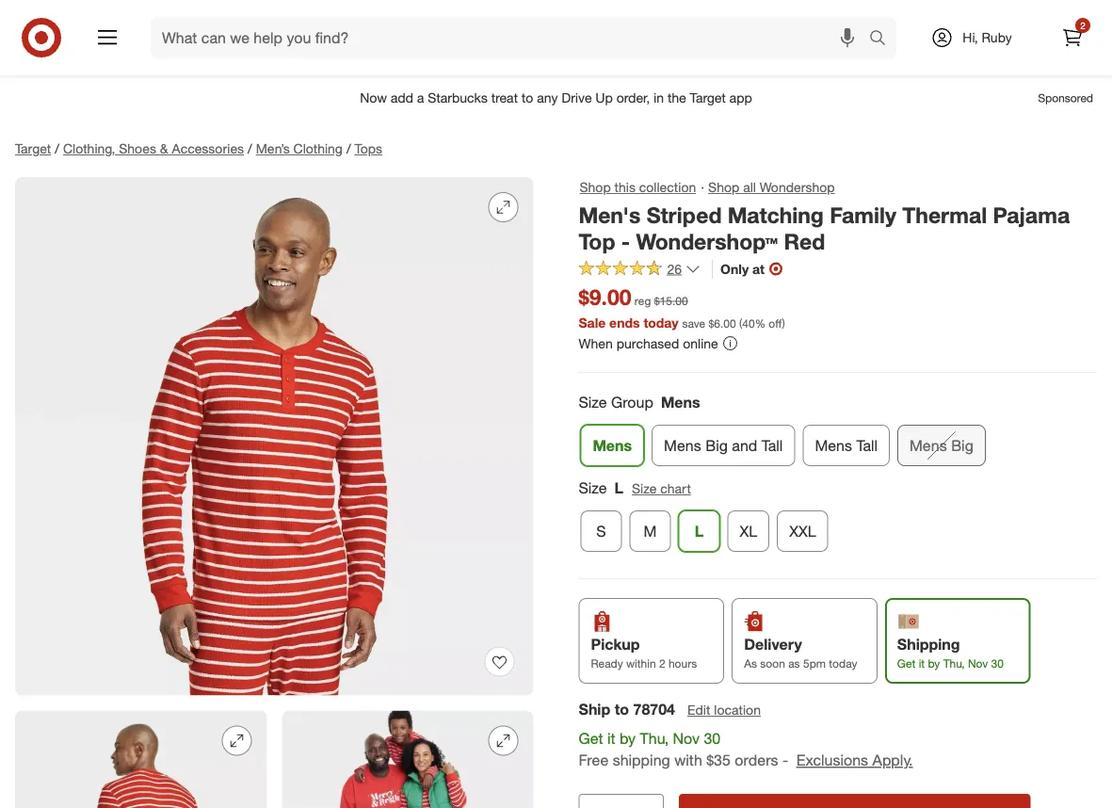 Task type: describe. For each thing, give the bounding box(es) containing it.
exclusions
[[797, 751, 869, 770]]

as
[[789, 657, 800, 671]]

mens link
[[581, 425, 644, 466]]

by inside shipping get it by thu, nov 30
[[928, 657, 940, 671]]

orders
[[735, 751, 779, 770]]

within
[[627, 657, 656, 671]]

30 inside shipping get it by thu, nov 30
[[992, 657, 1004, 671]]

26 link
[[579, 260, 701, 281]]

shop this collection
[[580, 179, 696, 195]]

pajama
[[993, 202, 1070, 228]]

striped
[[647, 202, 722, 228]]

group
[[611, 393, 654, 412]]

delivery as soon as 5pm today
[[744, 635, 858, 671]]

get inside get it by thu, nov 30 free shipping with $35 orders - exclusions apply.
[[579, 730, 603, 748]]

size for size l size chart
[[579, 479, 607, 498]]

and
[[732, 436, 758, 455]]

2 link
[[1052, 17, 1094, 58]]

shop for shop all wondershop
[[709, 179, 740, 195]]

to
[[615, 701, 629, 719]]

hi, ruby
[[963, 29, 1012, 46]]

ends today! score incredible online-only deals link
[[295, 0, 818, 52]]

men's
[[579, 202, 641, 228]]

free
[[579, 751, 609, 770]]

score
[[529, 3, 579, 24]]

big for mens big
[[952, 436, 974, 455]]

mens for mens big and tall
[[664, 436, 702, 455]]

pickup
[[591, 635, 640, 653]]

$
[[709, 316, 714, 330]]

edit location button
[[687, 700, 762, 721]]

men's striped matching family thermal pajama top - wondershop™ red, 1 of 9 image
[[15, 177, 534, 696]]

shipping
[[613, 751, 670, 770]]

mens for "mens" "link"
[[593, 436, 632, 455]]

shipping get it by thu, nov 30
[[898, 635, 1004, 671]]

target
[[15, 140, 51, 157]]

mens big
[[910, 436, 974, 455]]

l link
[[679, 511, 720, 552]]

0 vertical spatial ends
[[424, 3, 467, 24]]

collection
[[639, 179, 696, 195]]

$9.00 reg $15.00 sale ends today save $ 6.00 ( 40 % off )
[[579, 284, 785, 331]]

red
[[784, 229, 825, 255]]

cyber monday target deals image
[[295, 1, 409, 46]]

xl
[[740, 522, 758, 540]]

- inside get it by thu, nov 30 free shipping with $35 orders - exclusions apply.
[[783, 751, 789, 770]]

ready
[[591, 657, 623, 671]]

clothing
[[293, 140, 343, 157]]

search button
[[861, 17, 906, 62]]

group containing size
[[577, 478, 1098, 560]]

it inside get it by thu, nov 30 free shipping with $35 orders - exclusions apply.
[[608, 730, 616, 748]]

by inside get it by thu, nov 30 free shipping with $35 orders - exclusions apply.
[[620, 730, 636, 748]]

target / clothing, shoes & accessories / men's clothing / tops
[[15, 140, 383, 157]]

online
[[683, 335, 719, 351]]

xl link
[[728, 511, 770, 552]]

save
[[683, 316, 706, 330]]

ship
[[579, 701, 611, 719]]

m link
[[630, 511, 671, 552]]

with
[[675, 751, 703, 770]]

target link
[[15, 140, 51, 157]]

incredible
[[584, 3, 668, 24]]

all
[[743, 179, 756, 195]]

hours
[[669, 657, 697, 671]]

only
[[732, 3, 767, 24]]

pickup ready within 2 hours
[[591, 635, 697, 671]]

shipping
[[898, 635, 961, 653]]

m
[[644, 522, 657, 540]]

men's striped matching family thermal pajama top - wondershop™ red, 2 of 9 image
[[15, 711, 267, 808]]

image gallery element
[[15, 177, 534, 808]]

$15.00
[[654, 294, 688, 308]]

online-
[[673, 3, 732, 24]]

$9.00
[[579, 284, 632, 310]]

30 inside get it by thu, nov 30 free shipping with $35 orders - exclusions apply.
[[704, 730, 721, 748]]

group containing size group
[[577, 392, 1098, 474]]

2 / from the left
[[248, 140, 252, 157]]

at
[[753, 260, 765, 277]]

shop for shop this collection
[[580, 179, 611, 195]]

thu, inside get it by thu, nov 30 free shipping with $35 orders - exclusions apply.
[[640, 730, 669, 748]]

when
[[579, 335, 613, 351]]

xxl link
[[777, 511, 829, 552]]

accessories
[[172, 140, 244, 157]]

today for $9.00
[[644, 314, 679, 331]]

advertisement region
[[0, 75, 1113, 121]]

size l size chart
[[579, 479, 691, 498]]

only at
[[721, 260, 765, 277]]

3 / from the left
[[347, 140, 351, 157]]

- inside 'men's striped matching family thermal pajama top - wondershop™ red'
[[622, 229, 630, 255]]

0 vertical spatial l
[[615, 479, 624, 498]]

6.00
[[714, 316, 736, 330]]



Task type: locate. For each thing, give the bounding box(es) containing it.
1 shop from the left
[[580, 179, 611, 195]]

1 vertical spatial get
[[579, 730, 603, 748]]

mens tall
[[815, 436, 878, 455]]

ends left today!
[[424, 3, 467, 24]]

1 vertical spatial 30
[[704, 730, 721, 748]]

it
[[919, 657, 925, 671], [608, 730, 616, 748]]

get down shipping on the bottom of the page
[[898, 657, 916, 671]]

0 horizontal spatial 2
[[659, 657, 666, 671]]

it inside shipping get it by thu, nov 30
[[919, 657, 925, 671]]

clothing, shoes & accessories link
[[63, 140, 244, 157]]

0 horizontal spatial get
[[579, 730, 603, 748]]

0 horizontal spatial -
[[622, 229, 630, 255]]

0 vertical spatial group
[[577, 392, 1098, 474]]

1 tall from the left
[[762, 436, 783, 455]]

today right 5pm
[[829, 657, 858, 671]]

today
[[644, 314, 679, 331], [829, 657, 858, 671]]

size group mens
[[579, 393, 700, 412]]

purchased
[[617, 335, 680, 351]]

when purchased online
[[579, 335, 719, 351]]

big for mens big and tall
[[706, 436, 728, 455]]

1 vertical spatial l
[[695, 522, 704, 540]]

deals
[[772, 3, 818, 24]]

0 vertical spatial 2
[[1081, 19, 1086, 31]]

0 horizontal spatial big
[[706, 436, 728, 455]]

40
[[743, 316, 755, 330]]

size up the s
[[579, 479, 607, 498]]

size chart button
[[631, 479, 692, 499]]

(
[[740, 316, 743, 330]]

family
[[830, 202, 897, 228]]

1 horizontal spatial big
[[952, 436, 974, 455]]

off
[[769, 316, 782, 330]]

l inside 'link'
[[695, 522, 704, 540]]

only
[[721, 260, 749, 277]]

group
[[577, 392, 1098, 474], [577, 478, 1098, 560]]

$35
[[707, 751, 731, 770]]

0 horizontal spatial tall
[[762, 436, 783, 455]]

2 shop from the left
[[709, 179, 740, 195]]

2 tall from the left
[[857, 436, 878, 455]]

this
[[615, 179, 636, 195]]

tall left mens big
[[857, 436, 878, 455]]

1 horizontal spatial nov
[[968, 657, 988, 671]]

tall
[[762, 436, 783, 455], [857, 436, 878, 455]]

delivery
[[744, 635, 802, 653]]

edit location
[[688, 702, 761, 718]]

l left size chart button
[[615, 479, 624, 498]]

nov
[[968, 657, 988, 671], [673, 730, 700, 748]]

1 vertical spatial nov
[[673, 730, 700, 748]]

location
[[714, 702, 761, 718]]

men's striped matching family thermal pajama top - wondershop™ red
[[579, 202, 1070, 255]]

mens big and tall
[[664, 436, 783, 455]]

mens for mens tall
[[815, 436, 853, 455]]

%
[[755, 316, 766, 330]]

get it by thu, nov 30 free shipping with $35 orders - exclusions apply.
[[579, 730, 913, 770]]

size left chart
[[632, 480, 657, 497]]

mens tall link
[[803, 425, 890, 466]]

today inside $9.00 reg $15.00 sale ends today save $ 6.00 ( 40 % off )
[[644, 314, 679, 331]]

2 horizontal spatial /
[[347, 140, 351, 157]]

ship to 78704
[[579, 701, 675, 719]]

l
[[615, 479, 624, 498], [695, 522, 704, 540]]

today!
[[472, 3, 524, 24]]

matching
[[728, 202, 824, 228]]

shop
[[580, 179, 611, 195], [709, 179, 740, 195]]

shop left the all
[[709, 179, 740, 195]]

1 horizontal spatial today
[[829, 657, 858, 671]]

2 right ruby
[[1081, 19, 1086, 31]]

shop left this
[[580, 179, 611, 195]]

1 group from the top
[[577, 392, 1098, 474]]

0 horizontal spatial today
[[644, 314, 679, 331]]

0 horizontal spatial l
[[615, 479, 624, 498]]

0 vertical spatial today
[[644, 314, 679, 331]]

xxl
[[790, 522, 816, 540]]

mens down group
[[593, 436, 632, 455]]

mens big and tall link
[[652, 425, 795, 466]]

1 vertical spatial ends
[[610, 314, 640, 331]]

1 horizontal spatial get
[[898, 657, 916, 671]]

get
[[898, 657, 916, 671], [579, 730, 603, 748]]

thu, inside shipping get it by thu, nov 30
[[944, 657, 965, 671]]

hi,
[[963, 29, 978, 46]]

thu, up shipping on the bottom right of page
[[640, 730, 669, 748]]

0 horizontal spatial nov
[[673, 730, 700, 748]]

0 horizontal spatial /
[[55, 140, 59, 157]]

size inside size l size chart
[[632, 480, 657, 497]]

men's
[[256, 140, 290, 157]]

1 horizontal spatial by
[[928, 657, 940, 671]]

shoes
[[119, 140, 156, 157]]

2 big from the left
[[952, 436, 974, 455]]

0 horizontal spatial by
[[620, 730, 636, 748]]

size for size group mens
[[579, 393, 607, 412]]

tall right and
[[762, 436, 783, 455]]

mens right group
[[661, 393, 700, 412]]

chart
[[661, 480, 691, 497]]

0 vertical spatial thu,
[[944, 657, 965, 671]]

1 horizontal spatial shop
[[709, 179, 740, 195]]

exclusions apply. link
[[797, 751, 913, 770]]

1 horizontal spatial thu,
[[944, 657, 965, 671]]

30
[[992, 657, 1004, 671], [704, 730, 721, 748]]

reg
[[635, 294, 651, 308]]

as
[[744, 657, 757, 671]]

s link
[[581, 511, 622, 552]]

today for delivery
[[829, 657, 858, 671]]

0 vertical spatial it
[[919, 657, 925, 671]]

1 horizontal spatial l
[[695, 522, 704, 540]]

clothing,
[[63, 140, 115, 157]]

thu,
[[944, 657, 965, 671], [640, 730, 669, 748]]

mens inside "link"
[[593, 436, 632, 455]]

2
[[1081, 19, 1086, 31], [659, 657, 666, 671]]

1 vertical spatial it
[[608, 730, 616, 748]]

get up free
[[579, 730, 603, 748]]

top
[[579, 229, 616, 255]]

ends
[[424, 3, 467, 24], [610, 314, 640, 331]]

mens for mens big
[[910, 436, 947, 455]]

1 horizontal spatial -
[[783, 751, 789, 770]]

0 horizontal spatial shop
[[580, 179, 611, 195]]

0 vertical spatial nov
[[968, 657, 988, 671]]

1 big from the left
[[706, 436, 728, 455]]

today inside 'delivery as soon as 5pm today'
[[829, 657, 858, 671]]

size left group
[[579, 393, 607, 412]]

tops
[[355, 140, 383, 157]]

search
[[861, 30, 906, 49]]

0 vertical spatial 30
[[992, 657, 1004, 671]]

mens up chart
[[664, 436, 702, 455]]

What can we help you find? suggestions appear below search field
[[151, 17, 874, 58]]

men's striped matching family thermal pajama top - wondershop™ red, 3 of 9 image
[[282, 711, 534, 808]]

1 / from the left
[[55, 140, 59, 157]]

by up shipping on the bottom right of page
[[620, 730, 636, 748]]

big
[[706, 436, 728, 455], [952, 436, 974, 455]]

1 vertical spatial -
[[783, 751, 789, 770]]

ruby
[[982, 29, 1012, 46]]

1 horizontal spatial /
[[248, 140, 252, 157]]

it up free
[[608, 730, 616, 748]]

mens right mens tall
[[910, 436, 947, 455]]

1 vertical spatial by
[[620, 730, 636, 748]]

/ left men's
[[248, 140, 252, 157]]

)
[[782, 316, 785, 330]]

thermal
[[903, 202, 987, 228]]

wondershop™
[[636, 229, 778, 255]]

men's clothing link
[[256, 140, 343, 157]]

0 vertical spatial get
[[898, 657, 916, 671]]

ends down reg in the right top of the page
[[610, 314, 640, 331]]

1 vertical spatial thu,
[[640, 730, 669, 748]]

thu, down shipping on the bottom of the page
[[944, 657, 965, 671]]

26
[[667, 260, 682, 277]]

/ right target
[[55, 140, 59, 157]]

s
[[597, 522, 606, 540]]

l right m
[[695, 522, 704, 540]]

2 group from the top
[[577, 478, 1098, 560]]

ends today! score incredible online-only deals
[[424, 3, 818, 24]]

2 inside pickup ready within 2 hours
[[659, 657, 666, 671]]

wondershop
[[760, 179, 835, 195]]

mens right and
[[815, 436, 853, 455]]

1 horizontal spatial it
[[919, 657, 925, 671]]

1 horizontal spatial tall
[[857, 436, 878, 455]]

1 vertical spatial today
[[829, 657, 858, 671]]

it down shipping on the bottom of the page
[[919, 657, 925, 671]]

shop this collection link
[[579, 177, 697, 198]]

nov inside shipping get it by thu, nov 30
[[968, 657, 988, 671]]

1 horizontal spatial ends
[[610, 314, 640, 331]]

tops link
[[355, 140, 383, 157]]

0 horizontal spatial it
[[608, 730, 616, 748]]

0 vertical spatial -
[[622, 229, 630, 255]]

2 left hours
[[659, 657, 666, 671]]

1 vertical spatial 2
[[659, 657, 666, 671]]

1 vertical spatial group
[[577, 478, 1098, 560]]

0 horizontal spatial 30
[[704, 730, 721, 748]]

1 horizontal spatial 2
[[1081, 19, 1086, 31]]

- right top
[[622, 229, 630, 255]]

ends inside $9.00 reg $15.00 sale ends today save $ 6.00 ( 40 % off )
[[610, 314, 640, 331]]

get inside shipping get it by thu, nov 30
[[898, 657, 916, 671]]

by down shipping on the bottom of the page
[[928, 657, 940, 671]]

apply.
[[873, 751, 913, 770]]

today down $15.00
[[644, 314, 679, 331]]

shop all wondershop
[[709, 179, 835, 195]]

0 vertical spatial by
[[928, 657, 940, 671]]

- right orders
[[783, 751, 789, 770]]

0 horizontal spatial ends
[[424, 3, 467, 24]]

0 horizontal spatial thu,
[[640, 730, 669, 748]]

mens big link
[[898, 425, 986, 466]]

1 horizontal spatial 30
[[992, 657, 1004, 671]]

nov inside get it by thu, nov 30 free shipping with $35 orders - exclusions apply.
[[673, 730, 700, 748]]

/ left "tops" link
[[347, 140, 351, 157]]

soon
[[761, 657, 786, 671]]



Task type: vqa. For each thing, say whether or not it's contained in the screenshot.
the bottom 1
no



